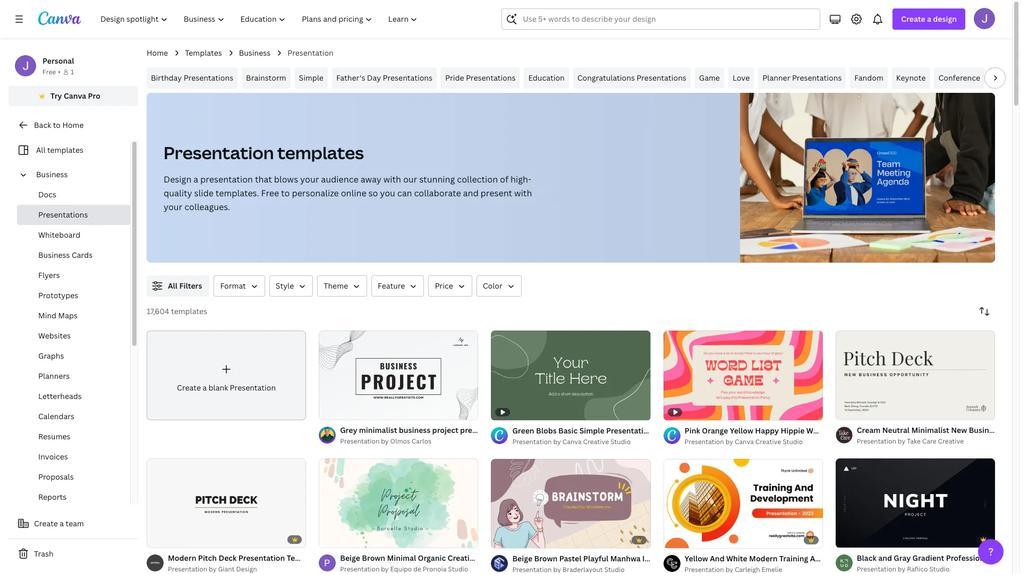 Task type: describe. For each thing, give the bounding box(es) containing it.
green blobs basic simple presentation presentation by canva creative studio
[[512, 426, 653, 447]]

father's day presentations
[[336, 73, 433, 83]]

1 horizontal spatial modern
[[749, 554, 778, 564]]

a for presentation
[[194, 174, 198, 185]]

presentation by olmos carlos link
[[340, 437, 478, 447]]

try canva pro button
[[9, 86, 138, 106]]

1 for grey minimalist business project presentation
[[326, 408, 329, 416]]

and inside the design a presentation that blows your audience away with our stunning collection of high- quality slide templates. free to personalize online so you can collaborate and present with your colleagues.
[[463, 188, 479, 199]]

all for all filters
[[168, 281, 178, 291]]

presentation inside 'link'
[[238, 554, 285, 564]]

blobs
[[536, 426, 557, 436]]

try canva pro
[[51, 91, 100, 101]]

pink orange yellow happy hippie word list game presentation party link
[[685, 426, 933, 437]]

presentation inside grey minimalist business project presentation presentation by olmos carlos
[[460, 426, 507, 436]]

1 for cream neutral minimalist new business pitch
[[843, 408, 846, 416]]

modern pitch deck presentation template image
[[147, 459, 306, 548]]

gradient
[[913, 554, 944, 564]]

1 of 15 link
[[663, 459, 823, 549]]

a for team
[[60, 519, 64, 529]]

templates for all templates
[[47, 145, 83, 155]]

price
[[435, 281, 453, 291]]

free inside the design a presentation that blows your audience away with our stunning collection of high- quality slide templates. free to personalize online so you can collaborate and present with your colleagues.
[[261, 188, 279, 199]]

beige brown pastel  playful manhwa illustration brainstorm presentation
[[512, 554, 773, 564]]

25
[[857, 536, 864, 544]]

yellow inside 'pink orange yellow happy hippie word list game presentation party presentation by canva creative studio'
[[730, 426, 753, 436]]

can
[[397, 188, 412, 199]]

minimal
[[387, 554, 416, 564]]

all filters
[[168, 281, 202, 291]]

carlos
[[412, 437, 431, 446]]

1 for black and gray gradient professional present
[[843, 536, 846, 544]]

keynote link
[[892, 67, 930, 89]]

pitch inside cream neutral minimalist new business pitch presentation by take care creative
[[1003, 426, 1020, 436]]

1 for beige brown pastel  playful manhwa illustration brainstorm presentation
[[499, 537, 502, 544]]

whiteboard link
[[17, 225, 130, 245]]

business up flyers
[[38, 250, 70, 260]]

presentations for planner presentations
[[792, 73, 842, 83]]

template
[[287, 554, 320, 564]]

gray
[[894, 554, 911, 564]]

hippie
[[781, 426, 805, 436]]

education
[[528, 73, 565, 83]]

care
[[922, 437, 937, 446]]

de
[[1013, 73, 1020, 83]]

business up docs
[[36, 169, 68, 180]]

day
[[367, 73, 381, 83]]

black and gray gradient professional presentation image
[[836, 459, 995, 549]]

presentations for birthday presentations
[[184, 73, 233, 83]]

party
[[914, 426, 933, 436]]

maps
[[58, 311, 78, 321]]

presentations right day
[[383, 73, 433, 83]]

resumes link
[[17, 427, 130, 447]]

to inside the design a presentation that blows your audience away with our stunning collection of high- quality slide templates. free to personalize online so you can collaborate and present with your colleagues.
[[281, 188, 290, 199]]

0 vertical spatial business link
[[239, 47, 271, 59]]

by inside green blobs basic simple presentation presentation by canva creative studio
[[553, 438, 561, 447]]

business cards link
[[17, 245, 130, 266]]

pride
[[445, 73, 464, 83]]

0 horizontal spatial simple
[[299, 73, 324, 83]]

studio inside green blobs basic simple presentation presentation by canva creative studio
[[611, 438, 631, 447]]

education link
[[524, 67, 569, 89]]

team
[[66, 519, 84, 529]]

presentation templates
[[164, 141, 364, 164]]

cards
[[72, 250, 93, 260]]

away
[[361, 174, 381, 185]]

father's
[[336, 73, 365, 83]]

18
[[857, 408, 864, 416]]

proposals link
[[17, 468, 130, 488]]

templates.
[[216, 188, 259, 199]]

business inside cream neutral minimalist new business pitch presentation by take care creative
[[969, 426, 1001, 436]]

modern pitch deck presentation template
[[168, 554, 320, 564]]

top level navigation element
[[94, 9, 427, 30]]

by inside grey minimalist business project presentation presentation by olmos carlos
[[381, 437, 389, 446]]

new
[[951, 426, 967, 436]]

pink
[[685, 426, 700, 436]]

white
[[726, 554, 747, 564]]

organic
[[418, 554, 446, 564]]

calendars link
[[17, 407, 130, 427]]

illustration
[[642, 554, 682, 564]]

studio inside 'pink orange yellow happy hippie word list game presentation party presentation by canva creative studio'
[[783, 438, 803, 447]]

conference
[[939, 73, 980, 83]]

presentations up whiteboard
[[38, 210, 88, 220]]

project
[[432, 426, 458, 436]]

canva inside 'pink orange yellow happy hippie word list game presentation party presentation by canva creative studio'
[[735, 438, 754, 447]]

templates for 17,604 templates
[[171, 307, 207, 317]]

congratulations presentations
[[577, 73, 686, 83]]

1 horizontal spatial with
[[514, 188, 532, 199]]

personal
[[43, 56, 74, 66]]

1 vertical spatial and
[[878, 554, 892, 564]]

planner presentations
[[763, 73, 842, 83]]

blank
[[209, 383, 228, 393]]

letterheads link
[[17, 387, 130, 407]]

templates link
[[185, 47, 222, 59]]

business
[[399, 426, 431, 436]]

take
[[907, 437, 921, 446]]

brown for pastel
[[534, 554, 558, 564]]

presentation inside the design a presentation that blows your audience away with our stunning collection of high- quality slide templates. free to personalize online so you can collaborate and present with your colleagues.
[[200, 174, 253, 185]]

presentations for congratulations presentations
[[637, 73, 686, 83]]

conference link
[[934, 67, 985, 89]]

game inside 'pink orange yellow happy hippie word list game presentation party presentation by canva creative studio'
[[842, 426, 863, 436]]

0 horizontal spatial with
[[383, 174, 401, 185]]

0 horizontal spatial business link
[[32, 165, 124, 185]]

pastel
[[559, 554, 582, 564]]

10
[[513, 537, 520, 544]]

cream neutral minimalist new business pitch link
[[857, 425, 1020, 437]]

create a team button
[[9, 514, 138, 535]]

beige for beige brown pastel  playful manhwa illustration brainstorm presentation
[[512, 554, 532, 564]]

blows
[[274, 174, 298, 185]]

0 vertical spatial to
[[53, 120, 61, 130]]

all templates link
[[15, 140, 124, 160]]

presentation by canva creative studio link for happy
[[685, 437, 823, 448]]

graphs
[[38, 351, 64, 361]]

Sort by button
[[974, 301, 995, 323]]

our
[[403, 174, 417, 185]]

a for blank
[[203, 383, 207, 393]]

word
[[806, 426, 826, 436]]

canva inside button
[[64, 91, 86, 101]]

0 horizontal spatial your
[[164, 201, 182, 213]]

reports
[[38, 493, 67, 503]]

1 and from the left
[[710, 554, 725, 564]]

templates for presentation templates
[[277, 141, 364, 164]]

yellow and white modern training and development presentation
[[685, 554, 924, 564]]

1 of 18
[[843, 408, 864, 416]]

home link
[[147, 47, 168, 59]]

beige for beige brown minimal organic creative project presentation
[[340, 554, 360, 564]]

project
[[480, 554, 506, 564]]

deck
[[219, 554, 237, 564]]

1 right the •
[[71, 67, 74, 77]]

presentation by canva creative studio link for simple
[[512, 437, 651, 448]]

present
[[993, 554, 1020, 564]]

of for cream neutral minimalist new business pitch
[[848, 408, 856, 416]]

theme
[[324, 281, 348, 291]]

letterheads
[[38, 392, 82, 402]]

canva inside green blobs basic simple presentation presentation by canva creative studio
[[563, 438, 582, 447]]

presentation inside grey minimalist business project presentation presentation by olmos carlos
[[340, 437, 380, 446]]

brainstorm inside 'link'
[[246, 73, 286, 83]]

design
[[164, 174, 191, 185]]

0 vertical spatial home
[[147, 48, 168, 58]]

format button
[[214, 276, 265, 297]]

of for beige brown pastel  playful manhwa illustration brainstorm presentation
[[503, 537, 511, 544]]



Task type: locate. For each thing, give the bounding box(es) containing it.
2 vertical spatial create
[[34, 519, 58, 529]]

0 horizontal spatial canva
[[64, 91, 86, 101]]

create a team
[[34, 519, 84, 529]]

1 horizontal spatial your
[[300, 174, 319, 185]]

1 of 10
[[499, 537, 520, 544]]

1 left 10
[[499, 537, 502, 544]]

1
[[71, 67, 74, 77], [326, 408, 329, 416], [843, 408, 846, 416], [843, 536, 846, 544], [499, 537, 502, 544], [671, 537, 674, 544]]

yellow left happy
[[730, 426, 753, 436]]

templates inside all templates link
[[47, 145, 83, 155]]

0 horizontal spatial and
[[463, 188, 479, 199]]

2 vertical spatial pitch
[[198, 554, 217, 564]]

0 horizontal spatial brainstorm
[[246, 73, 286, 83]]

modern left deck at bottom left
[[168, 554, 196, 564]]

0 horizontal spatial studio
[[611, 438, 631, 447]]

simple link
[[295, 67, 328, 89]]

1 vertical spatial free
[[261, 188, 279, 199]]

0 vertical spatial all
[[36, 145, 45, 155]]

0 vertical spatial simple
[[299, 73, 324, 83]]

your up "personalize"
[[300, 174, 319, 185]]

presentations left game link
[[637, 73, 686, 83]]

presentation right project
[[460, 426, 507, 436]]

prototypes
[[38, 291, 78, 301]]

of for grey minimalist business project presentation
[[331, 408, 339, 416]]

1 vertical spatial game
[[842, 426, 863, 436]]

1 vertical spatial all
[[168, 281, 178, 291]]

modern pitch deck presentation template link
[[168, 553, 320, 565]]

all filters button
[[147, 276, 210, 297]]

create inside 'dropdown button'
[[901, 14, 925, 24]]

all left filters
[[168, 281, 178, 291]]

1 horizontal spatial canva
[[563, 438, 582, 447]]

black and gray gradient professional present
[[857, 554, 1020, 564]]

1 horizontal spatial to
[[281, 188, 290, 199]]

Search search field
[[523, 9, 814, 29]]

of inside the design a presentation that blows your audience away with our stunning collection of high- quality slide templates. free to personalize online so you can collaborate and present with your colleagues.
[[500, 174, 509, 185]]

business cards
[[38, 250, 93, 260]]

1 vertical spatial yellow
[[685, 554, 708, 564]]

0 vertical spatial and
[[463, 188, 479, 199]]

templates
[[277, 141, 364, 164], [47, 145, 83, 155], [171, 307, 207, 317]]

1 horizontal spatial yellow
[[730, 426, 753, 436]]

a left design
[[927, 14, 931, 24]]

and down collection
[[463, 188, 479, 199]]

presentation
[[200, 174, 253, 185], [460, 426, 507, 436]]

by inside cream neutral minimalist new business pitch presentation by take care creative
[[898, 437, 906, 446]]

0 vertical spatial brainstorm
[[246, 73, 286, 83]]

father's day presentations link
[[332, 67, 437, 89]]

14
[[340, 408, 347, 416]]

1 vertical spatial to
[[281, 188, 290, 199]]

templates
[[185, 48, 222, 58]]

1 horizontal spatial studio
[[783, 438, 803, 447]]

game link
[[695, 67, 724, 89]]

all for all templates
[[36, 145, 45, 155]]

reports link
[[17, 488, 130, 508]]

pitch inside 'link'
[[198, 554, 217, 564]]

3 by from the left
[[553, 438, 561, 447]]

home up all templates link
[[62, 120, 84, 130]]

create inside button
[[34, 519, 58, 529]]

beige right template
[[340, 554, 360, 564]]

presentation by canva creative studio link down happy
[[685, 437, 823, 448]]

1 left 25
[[843, 536, 846, 544]]

1 inside 1 of 15 link
[[671, 537, 674, 544]]

0 vertical spatial yellow
[[730, 426, 753, 436]]

all inside button
[[168, 281, 178, 291]]

grey minimalist business project presentation link
[[340, 425, 507, 437]]

of left 18
[[848, 408, 856, 416]]

flyers
[[38, 270, 60, 281]]

beige down 10
[[512, 554, 532, 564]]

a left 'team'
[[60, 519, 64, 529]]

a inside button
[[60, 519, 64, 529]]

birthday
[[151, 73, 182, 83]]

and left "white"
[[710, 554, 725, 564]]

with down high-
[[514, 188, 532, 199]]

your down quality at the top of the page
[[164, 201, 182, 213]]

templates down filters
[[171, 307, 207, 317]]

game left love in the right of the page
[[699, 73, 720, 83]]

brainstorm left simple link
[[246, 73, 286, 83]]

create a blank presentation element
[[147, 331, 306, 421]]

slide
[[194, 188, 214, 199]]

yellow and white modern training and development presentation image
[[663, 459, 823, 549]]

1 inside 1 of 25 link
[[843, 536, 846, 544]]

create for create a design
[[901, 14, 925, 24]]

docs
[[38, 190, 56, 200]]

2 and from the left
[[810, 554, 825, 564]]

studio down green blobs basic simple presentation link
[[611, 438, 631, 447]]

1 horizontal spatial home
[[147, 48, 168, 58]]

2 horizontal spatial templates
[[277, 141, 364, 164]]

0 horizontal spatial home
[[62, 120, 84, 130]]

1 vertical spatial brainstorm
[[684, 554, 725, 564]]

0 horizontal spatial yellow
[[685, 554, 708, 564]]

1 vertical spatial presentation
[[460, 426, 507, 436]]

0 horizontal spatial presentation
[[200, 174, 253, 185]]

websites link
[[17, 326, 130, 346]]

creative inside green blobs basic simple presentation presentation by canva creative studio
[[583, 438, 609, 447]]

free down that
[[261, 188, 279, 199]]

color button
[[476, 276, 522, 297]]

creative down new
[[938, 437, 964, 446]]

collaborate
[[414, 188, 461, 199]]

pride presentations
[[445, 73, 516, 83]]

0 vertical spatial presentation
[[200, 174, 253, 185]]

pitch left deck at bottom left
[[198, 554, 217, 564]]

business up brainstorm 'link'
[[239, 48, 271, 58]]

beige brown minimal organic creative project presentation
[[340, 554, 554, 564]]

0 vertical spatial pitch
[[993, 73, 1012, 83]]

feature button
[[371, 276, 424, 297]]

1 inside 1 of 10 link
[[499, 537, 502, 544]]

1 of 18 link
[[836, 331, 995, 421]]

creative down green blobs basic simple presentation link
[[583, 438, 609, 447]]

1 horizontal spatial brown
[[534, 554, 558, 564]]

all templates
[[36, 145, 83, 155]]

yellow
[[730, 426, 753, 436], [685, 554, 708, 564]]

1 inside 1 of 18 link
[[843, 408, 846, 416]]

1 of 15
[[671, 537, 692, 544]]

brown for minimal
[[362, 554, 385, 564]]

by down minimalist
[[381, 437, 389, 446]]

•
[[58, 67, 61, 77]]

1 vertical spatial business link
[[32, 165, 124, 185]]

1 vertical spatial home
[[62, 120, 84, 130]]

0 vertical spatial free
[[43, 67, 56, 77]]

congratulations
[[577, 73, 635, 83]]

whiteboard
[[38, 230, 80, 240]]

invoices
[[38, 452, 68, 462]]

beige brown minimal organic creative project presentation image
[[319, 459, 478, 549]]

0 horizontal spatial brown
[[362, 554, 385, 564]]

4 by from the left
[[726, 438, 733, 447]]

creative down happy
[[755, 438, 781, 447]]

happy
[[755, 426, 779, 436]]

by down blobs
[[553, 438, 561, 447]]

with up you
[[383, 174, 401, 185]]

brainstorm inside 'link'
[[684, 554, 725, 564]]

format
[[220, 281, 246, 291]]

1 vertical spatial your
[[164, 201, 182, 213]]

pitch right new
[[1003, 426, 1020, 436]]

a up slide
[[194, 174, 198, 185]]

2 brown from the left
[[534, 554, 558, 564]]

0 horizontal spatial modern
[[168, 554, 196, 564]]

of left 15 on the right
[[676, 537, 683, 544]]

invoices link
[[17, 447, 130, 468]]

2 studio from the left
[[783, 438, 803, 447]]

brown left minimal
[[362, 554, 385, 564]]

congratulations presentations link
[[573, 67, 691, 89]]

of left 10
[[503, 537, 511, 544]]

1 horizontal spatial business link
[[239, 47, 271, 59]]

templates down back to home
[[47, 145, 83, 155]]

creative inside cream neutral minimalist new business pitch presentation by take care creative
[[938, 437, 964, 446]]

mind
[[38, 311, 56, 321]]

brown inside beige brown pastel  playful manhwa illustration brainstorm presentation 'link'
[[534, 554, 558, 564]]

brown left pastel on the right of the page
[[534, 554, 558, 564]]

create left blank on the bottom
[[177, 383, 201, 393]]

free left the •
[[43, 67, 56, 77]]

personalize
[[292, 188, 339, 199]]

0 horizontal spatial beige
[[340, 554, 360, 564]]

presentations right pride
[[466, 73, 516, 83]]

simple right the 'basic'
[[579, 426, 604, 436]]

1 horizontal spatial and
[[810, 554, 825, 564]]

and right training
[[810, 554, 825, 564]]

a left blank on the bottom
[[203, 383, 207, 393]]

beige brown pastel  playful manhwa illustration brainstorm presentation image
[[491, 459, 651, 549]]

0 horizontal spatial free
[[43, 67, 56, 77]]

0 horizontal spatial to
[[53, 120, 61, 130]]

pride presentations link
[[441, 67, 520, 89]]

1 studio from the left
[[611, 438, 631, 447]]

create a design
[[901, 14, 957, 24]]

0 vertical spatial with
[[383, 174, 401, 185]]

2 presentation by canva creative studio link from the left
[[685, 437, 823, 448]]

black and gray gradient professional present link
[[857, 553, 1020, 565]]

2 horizontal spatial canva
[[735, 438, 754, 447]]

fandom link
[[850, 67, 888, 89]]

pitch de
[[993, 73, 1020, 83]]

cream
[[857, 426, 881, 436]]

home inside back to home link
[[62, 120, 84, 130]]

training
[[779, 554, 808, 564]]

home up the birthday at left top
[[147, 48, 168, 58]]

1 horizontal spatial presentation
[[460, 426, 507, 436]]

game right list on the bottom of page
[[842, 426, 863, 436]]

1 for yellow and white modern training and development presentation
[[671, 537, 674, 544]]

presentation inside cream neutral minimalist new business pitch presentation by take care creative
[[857, 437, 896, 446]]

0 horizontal spatial presentation by canva creative studio link
[[512, 437, 651, 448]]

yellow down 15 on the right
[[685, 554, 708, 564]]

1 horizontal spatial templates
[[171, 307, 207, 317]]

a for design
[[927, 14, 931, 24]]

brainstorm down 15 on the right
[[684, 554, 725, 564]]

1 of 25 link
[[836, 459, 995, 549]]

neutral
[[882, 426, 910, 436]]

0 vertical spatial game
[[699, 73, 720, 83]]

create for create a blank presentation
[[177, 383, 201, 393]]

of up present at top
[[500, 174, 509, 185]]

by down the orange
[[726, 438, 733, 447]]

modern right "white"
[[749, 554, 778, 564]]

creative left project
[[448, 554, 478, 564]]

create a blank presentation
[[177, 383, 276, 393]]

2 beige from the left
[[512, 554, 532, 564]]

0 horizontal spatial and
[[710, 554, 725, 564]]

of left 14
[[331, 408, 339, 416]]

1 vertical spatial simple
[[579, 426, 604, 436]]

1 horizontal spatial create
[[177, 383, 201, 393]]

1 horizontal spatial free
[[261, 188, 279, 199]]

calendars
[[38, 412, 74, 422]]

presentation by canva creative studio link down the 'basic'
[[512, 437, 651, 448]]

of for black and gray gradient professional present
[[848, 536, 856, 544]]

to down "blows"
[[281, 188, 290, 199]]

templates up audience
[[277, 141, 364, 164]]

None search field
[[502, 9, 821, 30]]

of left 25
[[848, 536, 856, 544]]

simple left father's
[[299, 73, 324, 83]]

back to home link
[[9, 115, 138, 136]]

0 horizontal spatial templates
[[47, 145, 83, 155]]

2 by from the left
[[898, 437, 906, 446]]

presentation by take care creative link
[[857, 437, 995, 447]]

0 vertical spatial your
[[300, 174, 319, 185]]

business link
[[239, 47, 271, 59], [32, 165, 124, 185]]

business link down all templates link
[[32, 165, 124, 185]]

jacob simon image
[[974, 8, 995, 29]]

1 horizontal spatial beige
[[512, 554, 532, 564]]

1 horizontal spatial simple
[[579, 426, 604, 436]]

home
[[147, 48, 168, 58], [62, 120, 84, 130]]

flyers link
[[17, 266, 130, 286]]

1 vertical spatial pitch
[[1003, 426, 1020, 436]]

beige inside 'link'
[[512, 554, 532, 564]]

of
[[500, 174, 509, 185], [331, 408, 339, 416], [848, 408, 856, 416], [848, 536, 856, 544], [503, 537, 511, 544], [676, 537, 683, 544]]

1 by from the left
[[381, 437, 389, 446]]

all down the back
[[36, 145, 45, 155]]

1 vertical spatial with
[[514, 188, 532, 199]]

1 of 14
[[326, 408, 347, 416]]

a inside the design a presentation that blows your audience away with our stunning collection of high- quality slide templates. free to personalize online so you can collaborate and present with your colleagues.
[[194, 174, 198, 185]]

presentation inside 'link'
[[727, 554, 773, 564]]

presentations inside "link"
[[466, 73, 516, 83]]

1 inside 1 of 14 link
[[326, 408, 329, 416]]

modern inside 'link'
[[168, 554, 196, 564]]

of for yellow and white modern training and development presentation
[[676, 537, 683, 544]]

by inside 'pink orange yellow happy hippie word list game presentation party presentation by canva creative studio'
[[726, 438, 733, 447]]

create for create a team
[[34, 519, 58, 529]]

1 beige from the left
[[340, 554, 360, 564]]

birthday presentations
[[151, 73, 233, 83]]

presentations down "templates" link
[[184, 73, 233, 83]]

pitch
[[993, 73, 1012, 83], [1003, 426, 1020, 436], [198, 554, 217, 564]]

brown inside beige brown minimal organic creative project presentation link
[[362, 554, 385, 564]]

1 horizontal spatial brainstorm
[[684, 554, 725, 564]]

graphs link
[[17, 346, 130, 367]]

grey
[[340, 426, 357, 436]]

create left design
[[901, 14, 925, 24]]

studio down hippie
[[783, 438, 803, 447]]

1 left 14
[[326, 408, 329, 416]]

orange
[[702, 426, 728, 436]]

by left take
[[898, 437, 906, 446]]

2 horizontal spatial create
[[901, 14, 925, 24]]

to right the back
[[53, 120, 61, 130]]

1 horizontal spatial game
[[842, 426, 863, 436]]

0 horizontal spatial all
[[36, 145, 45, 155]]

presentations right the "planner"
[[792, 73, 842, 83]]

audience
[[321, 174, 359, 185]]

create a blank presentation link
[[147, 331, 306, 421]]

1 horizontal spatial presentation by canva creative studio link
[[685, 437, 823, 448]]

0 horizontal spatial game
[[699, 73, 720, 83]]

business right new
[[969, 426, 1001, 436]]

style
[[276, 281, 294, 291]]

development
[[826, 554, 876, 564]]

create down reports
[[34, 519, 58, 529]]

simple inside green blobs basic simple presentation presentation by canva creative studio
[[579, 426, 604, 436]]

cream neutral minimalist new business pitch presentation by take care creative
[[857, 426, 1020, 446]]

list
[[828, 426, 841, 436]]

1 horizontal spatial and
[[878, 554, 892, 564]]

mind maps link
[[17, 306, 130, 326]]

grey minimalist business project presentation image
[[319, 331, 478, 421]]

minimalist
[[911, 426, 949, 436]]

fandom
[[855, 73, 884, 83]]

1 left 15 on the right
[[671, 537, 674, 544]]

presentation up 'templates.'
[[200, 174, 253, 185]]

creative inside 'pink orange yellow happy hippie word list game presentation party presentation by canva creative studio'
[[755, 438, 781, 447]]

professional
[[946, 554, 991, 564]]

1 horizontal spatial all
[[168, 281, 178, 291]]

business link up brainstorm 'link'
[[239, 47, 271, 59]]

1 brown from the left
[[362, 554, 385, 564]]

a inside 'dropdown button'
[[927, 14, 931, 24]]

minimalist
[[359, 426, 397, 436]]

0 horizontal spatial create
[[34, 519, 58, 529]]

1 presentation by canva creative studio link from the left
[[512, 437, 651, 448]]

back to home
[[34, 120, 84, 130]]

1 vertical spatial create
[[177, 383, 201, 393]]

pitch left de on the top of page
[[993, 73, 1012, 83]]

cream neutral minimalist new business pitch deck presentation image
[[836, 331, 995, 421]]

and
[[710, 554, 725, 564], [810, 554, 825, 564]]

presentations for pride presentations
[[466, 73, 516, 83]]

1 left 18
[[843, 408, 846, 416]]

pro
[[88, 91, 100, 101]]

0 vertical spatial create
[[901, 14, 925, 24]]

to
[[53, 120, 61, 130], [281, 188, 290, 199]]

and left gray
[[878, 554, 892, 564]]



Task type: vqa. For each thing, say whether or not it's contained in the screenshot.
The to the middle
no



